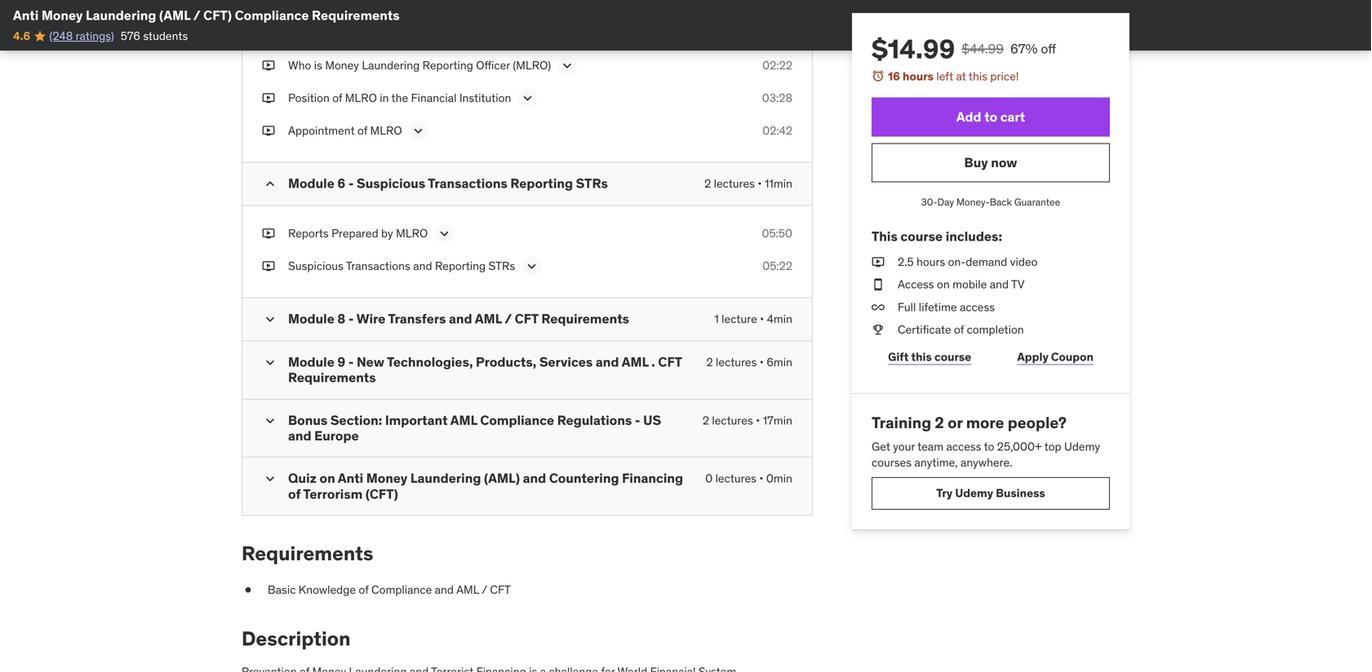 Task type: vqa. For each thing, say whether or not it's contained in the screenshot.
'this' to the left
yes



Task type: locate. For each thing, give the bounding box(es) containing it.
knowledge
[[299, 583, 356, 597]]

• left 6min
[[760, 355, 764, 370]]

1 vertical spatial compliance
[[480, 412, 554, 429]]

anytime,
[[915, 455, 958, 470]]

1 vertical spatial cft
[[658, 354, 682, 371]]

1 small image from the top
[[262, 8, 278, 24]]

cft)
[[203, 7, 232, 24]]

0 vertical spatial course
[[901, 228, 943, 245]]

• for bonus section: important aml compliance regulations - us and europe
[[756, 413, 760, 428]]

576 students
[[121, 28, 188, 43]]

day
[[938, 196, 954, 209]]

access
[[960, 300, 995, 315], [947, 439, 982, 454]]

1 vertical spatial module
[[288, 311, 335, 327]]

3 small image from the top
[[262, 413, 278, 429]]

compliance right knowledge
[[371, 583, 432, 597]]

1 vertical spatial hours
[[917, 255, 946, 269]]

small image left 6
[[262, 176, 278, 192]]

2 horizontal spatial compliance
[[480, 412, 554, 429]]

small image for module 6 - suspicious transactions reporting strs
[[262, 176, 278, 192]]

ratings)
[[76, 28, 114, 43]]

module inside module 9 - new technologies, products, services and aml . cft requirements
[[288, 354, 335, 371]]

of for position
[[332, 91, 342, 105]]

0 vertical spatial cft
[[515, 311, 539, 327]]

11min
[[765, 176, 793, 191]]

anti inside quiz on anti money laundering (aml) and countering financing of terrorism (cft)
[[338, 470, 363, 487]]

xsmall image for appointment of mlro
[[262, 123, 275, 139]]

anti money laundering (aml / cft) compliance requirements
[[13, 7, 400, 24]]

video
[[1010, 255, 1038, 269]]

mlro left in
[[345, 91, 377, 105]]

suspicious
[[357, 175, 425, 192], [288, 259, 344, 273]]

on right quiz
[[320, 470, 335, 487]]

1 horizontal spatial transactions
[[428, 175, 508, 192]]

6min
[[767, 355, 793, 370]]

3 module from the top
[[288, 354, 335, 371]]

(aml
[[159, 7, 191, 24]]

gift this course
[[888, 350, 972, 365]]

1 module from the top
[[288, 175, 335, 192]]

2 right us
[[703, 413, 709, 428]]

• left 0min
[[759, 472, 764, 486]]

2 vertical spatial small image
[[262, 471, 278, 488]]

on
[[937, 277, 950, 292], [320, 470, 335, 487]]

1 vertical spatial to
[[984, 439, 995, 454]]

16
[[888, 69, 900, 84]]

xsmall image left access
[[872, 277, 885, 293]]

$14.99 $44.99 67% off
[[872, 33, 1056, 65]]

small image
[[262, 311, 278, 328], [262, 355, 278, 371], [262, 471, 278, 488]]

1 vertical spatial small image
[[262, 176, 278, 192]]

small image left "8"
[[262, 311, 278, 328]]

module left 6
[[288, 175, 335, 192]]

access down mobile
[[960, 300, 995, 315]]

2 left the or
[[935, 413, 944, 433]]

hours
[[903, 69, 934, 84], [917, 255, 946, 269]]

module
[[288, 175, 335, 192], [288, 311, 335, 327], [288, 354, 335, 371]]

suspicious down reports
[[288, 259, 344, 273]]

top
[[1045, 439, 1062, 454]]

module left 9
[[288, 354, 335, 371]]

course down certificate of completion
[[935, 350, 972, 365]]

money inside "dropdown button"
[[288, 7, 329, 24]]

25,000+
[[997, 439, 1042, 454]]

course up 2.5
[[901, 228, 943, 245]]

of left terrorism
[[288, 486, 301, 503]]

suspicious right 6
[[357, 175, 425, 192]]

2 small image from the top
[[262, 355, 278, 371]]

0 horizontal spatial anti
[[13, 7, 39, 24]]

show lecture description image down the financial
[[410, 123, 427, 139]]

2 module from the top
[[288, 311, 335, 327]]

1 horizontal spatial udemy
[[1065, 439, 1101, 454]]

30-
[[921, 196, 938, 209]]

1 vertical spatial on
[[320, 470, 335, 487]]

products,
[[476, 354, 537, 371]]

0 vertical spatial (mlro)
[[517, 7, 563, 24]]

0 lectures • 0min
[[705, 472, 793, 486]]

people?
[[1008, 413, 1067, 433]]

cft inside module 9 - new technologies, products, services and aml . cft requirements
[[658, 354, 682, 371]]

0 horizontal spatial compliance
[[235, 7, 309, 24]]

udemy inside training 2 or more people? get your team access to 25,000+ top udemy courses anytime, anywhere.
[[1065, 439, 1101, 454]]

small image for module 8 - wire transfers and aml / cft requirements
[[262, 311, 278, 328]]

1 vertical spatial mlro
[[370, 123, 402, 138]]

udemy
[[1065, 439, 1101, 454], [955, 486, 994, 501]]

1
[[715, 312, 719, 326]]

show lecture description image right the institution
[[520, 90, 536, 106]]

add to cart button
[[872, 98, 1110, 137]]

lectures right the 0
[[716, 472, 757, 486]]

1 vertical spatial access
[[947, 439, 982, 454]]

money
[[288, 7, 329, 24], [42, 7, 83, 24], [325, 58, 359, 73], [366, 470, 408, 487]]

- right 9
[[348, 354, 354, 371]]

- for suspicious
[[348, 175, 354, 192]]

this right at
[[969, 69, 988, 84]]

technologies,
[[387, 354, 473, 371]]

anti up 4.6
[[13, 7, 39, 24]]

compliance right cft)
[[235, 7, 309, 24]]

gift this course link
[[872, 341, 988, 374]]

mlro down in
[[370, 123, 402, 138]]

training 2 or more people? get your team access to 25,000+ top udemy courses anytime, anywhere.
[[872, 413, 1101, 470]]

2 left 11min
[[705, 176, 711, 191]]

02:22
[[763, 58, 793, 73]]

module left "8"
[[288, 311, 335, 327]]

2 horizontal spatial /
[[505, 311, 512, 327]]

quiz
[[288, 470, 317, 487]]

xsmall image left certificate
[[872, 322, 885, 338]]

xsmall image
[[262, 90, 275, 106], [262, 226, 275, 242], [872, 277, 885, 293], [872, 299, 885, 315], [872, 322, 885, 338], [242, 582, 255, 598]]

udemy right the try
[[955, 486, 994, 501]]

0 vertical spatial udemy
[[1065, 439, 1101, 454]]

small image for bonus section: important aml compliance regulations - us and europe
[[262, 413, 278, 429]]

• left 4min
[[760, 312, 764, 326]]

1 vertical spatial suspicious
[[288, 259, 344, 273]]

more
[[966, 413, 1005, 433]]

strs
[[576, 175, 608, 192], [489, 259, 515, 273]]

cart
[[1001, 109, 1025, 125]]

0 vertical spatial small image
[[262, 311, 278, 328]]

lectures left 11min
[[714, 176, 755, 191]]

- for new
[[348, 354, 354, 371]]

to
[[985, 109, 998, 125], [984, 439, 995, 454]]

of right position
[[332, 91, 342, 105]]

xsmall image left full at right
[[872, 299, 885, 315]]

1 vertical spatial this
[[911, 350, 932, 365]]

0 vertical spatial small image
[[262, 8, 278, 24]]

0 vertical spatial officer
[[471, 7, 514, 24]]

- right 6
[[348, 175, 354, 192]]

business
[[996, 486, 1046, 501]]

1 horizontal spatial on
[[937, 277, 950, 292]]

2 horizontal spatial cft
[[658, 354, 682, 371]]

small image left 9
[[262, 355, 278, 371]]

left
[[937, 69, 954, 84]]

2 small image from the top
[[262, 176, 278, 192]]

module for module 9 - new technologies, products, services and aml . cft requirements
[[288, 354, 335, 371]]

03:28
[[762, 91, 793, 105]]

access down the or
[[947, 439, 982, 454]]

- left us
[[635, 412, 640, 429]]

hours for 16
[[903, 69, 934, 84]]

- inside module 9 - new technologies, products, services and aml . cft requirements
[[348, 354, 354, 371]]

0 vertical spatial hours
[[903, 69, 934, 84]]

mlro right by
[[396, 226, 428, 241]]

small image right cft)
[[262, 8, 278, 24]]

or
[[948, 413, 963, 433]]

on for mobile
[[937, 277, 950, 292]]

anti left '(cft)'
[[338, 470, 363, 487]]

• left 11min
[[758, 176, 762, 191]]

0 horizontal spatial this
[[911, 350, 932, 365]]

add to cart
[[957, 109, 1025, 125]]

courses
[[872, 455, 912, 470]]

1 vertical spatial udemy
[[955, 486, 994, 501]]

1 horizontal spatial anti
[[338, 470, 363, 487]]

- right "8"
[[348, 311, 354, 327]]

hours right "16"
[[903, 69, 934, 84]]

xsmall image left reports
[[262, 226, 275, 242]]

money up who
[[288, 7, 329, 24]]

4.6
[[13, 28, 30, 43]]

2 lectures • 11min
[[705, 176, 793, 191]]

1 vertical spatial anti
[[338, 470, 363, 487]]

1 vertical spatial transactions
[[346, 259, 410, 273]]

wire
[[357, 311, 386, 327]]

0 vertical spatial /
[[193, 7, 200, 24]]

xsmall image
[[262, 57, 275, 73], [262, 123, 275, 139], [872, 254, 885, 270], [262, 258, 275, 274]]

your
[[893, 439, 915, 454]]

1 vertical spatial strs
[[489, 259, 515, 273]]

2.5
[[898, 255, 914, 269]]

• for module 8 - wire transfers and aml / cft requirements
[[760, 312, 764, 326]]

2 vertical spatial small image
[[262, 413, 278, 429]]

1 horizontal spatial this
[[969, 69, 988, 84]]

small image left quiz
[[262, 471, 278, 488]]

show lecture description image
[[559, 57, 576, 74], [520, 90, 536, 106], [410, 123, 427, 139], [436, 226, 452, 242]]

xsmall image for full lifetime access
[[872, 299, 885, 315]]

show lecture description image down money laundering reporting officer (mlro) "dropdown button" at the top of the page
[[559, 57, 576, 74]]

0 horizontal spatial on
[[320, 470, 335, 487]]

3 small image from the top
[[262, 471, 278, 488]]

0 vertical spatial anti
[[13, 7, 39, 24]]

xsmall image left basic
[[242, 582, 255, 598]]

(mlro) inside "dropdown button"
[[517, 7, 563, 24]]

and inside bonus section: important aml compliance regulations - us and europe
[[288, 428, 312, 444]]

1 horizontal spatial compliance
[[371, 583, 432, 597]]

small image left "bonus"
[[262, 413, 278, 429]]

module for module 8 - wire transfers and aml / cft requirements
[[288, 311, 335, 327]]

access on mobile and tv
[[898, 277, 1025, 292]]

2 vertical spatial /
[[482, 583, 487, 597]]

2 vertical spatial module
[[288, 354, 335, 371]]

lectures for quiz on anti money laundering (aml) and countering financing of terrorism (cft)
[[716, 472, 757, 486]]

1 vertical spatial small image
[[262, 355, 278, 371]]

0 horizontal spatial strs
[[489, 259, 515, 273]]

laundering up who is money laundering reporting officer (mlro)
[[332, 7, 403, 24]]

small image for module 9 - new technologies, products, services and aml . cft requirements
[[262, 355, 278, 371]]

money right terrorism
[[366, 470, 408, 487]]

completion
[[967, 322, 1024, 337]]

who is money laundering reporting officer (mlro)
[[288, 58, 551, 73]]

0 horizontal spatial cft
[[490, 583, 511, 597]]

position of mlro in the financial institution
[[288, 91, 511, 105]]

0min
[[766, 472, 793, 486]]

to inside button
[[985, 109, 998, 125]]

• for module 6 - suspicious transactions reporting strs
[[758, 176, 762, 191]]

1 small image from the top
[[262, 311, 278, 328]]

in
[[380, 91, 389, 105]]

compliance down products,
[[480, 412, 554, 429]]

certificate
[[898, 322, 952, 337]]

•
[[758, 176, 762, 191], [760, 312, 764, 326], [760, 355, 764, 370], [756, 413, 760, 428], [759, 472, 764, 486]]

2 for module 6 - suspicious transactions reporting strs
[[705, 176, 711, 191]]

xsmall image for access on mobile and tv
[[872, 277, 885, 293]]

0 vertical spatial strs
[[576, 175, 608, 192]]

0 vertical spatial on
[[937, 277, 950, 292]]

udemy right top at the bottom of page
[[1065, 439, 1101, 454]]

requirements up "bonus"
[[288, 369, 376, 386]]

0 horizontal spatial suspicious
[[288, 259, 344, 273]]

0 vertical spatial module
[[288, 175, 335, 192]]

and inside module 9 - new technologies, products, services and aml . cft requirements
[[596, 354, 619, 371]]

0 vertical spatial mlro
[[345, 91, 377, 105]]

who
[[288, 58, 311, 73]]

xsmall image for who is money laundering reporting officer (mlro)
[[262, 57, 275, 73]]

quiz on anti money laundering (aml) and countering financing of terrorism (cft)
[[288, 470, 683, 503]]

2 right .
[[707, 355, 713, 370]]

mlro
[[345, 91, 377, 105], [370, 123, 402, 138], [396, 226, 428, 241]]

this course includes:
[[872, 228, 1002, 245]]

this
[[872, 228, 898, 245]]

1 vertical spatial officer
[[476, 58, 510, 73]]

reporting inside money laundering reporting officer (mlro) "dropdown button"
[[406, 7, 468, 24]]

1 vertical spatial course
[[935, 350, 972, 365]]

team
[[918, 439, 944, 454]]

on up "full lifetime access"
[[937, 277, 950, 292]]

0 vertical spatial to
[[985, 109, 998, 125]]

of down "full lifetime access"
[[954, 322, 964, 337]]

of right appointment
[[358, 123, 368, 138]]

add
[[957, 109, 982, 125]]

requirements up is
[[312, 7, 400, 24]]

on inside quiz on anti money laundering (aml) and countering financing of terrorism (cft)
[[320, 470, 335, 487]]

reporting
[[406, 7, 468, 24], [423, 58, 473, 73], [511, 175, 573, 192], [435, 259, 486, 273]]

9
[[337, 354, 346, 371]]

module 6 - suspicious transactions reporting strs
[[288, 175, 608, 192]]

of for certificate
[[954, 322, 964, 337]]

• left 17min
[[756, 413, 760, 428]]

0 vertical spatial suspicious
[[357, 175, 425, 192]]

this right gift
[[911, 350, 932, 365]]

hours right 2.5
[[917, 255, 946, 269]]

laundering left (aml)
[[411, 470, 481, 487]]

small image
[[262, 8, 278, 24], [262, 176, 278, 192], [262, 413, 278, 429]]

to up anywhere.
[[984, 439, 995, 454]]

2
[[705, 176, 711, 191], [707, 355, 713, 370], [935, 413, 944, 433], [703, 413, 709, 428]]

certificate of completion
[[898, 322, 1024, 337]]

6
[[337, 175, 346, 192]]

lectures left 6min
[[716, 355, 757, 370]]

to left cart
[[985, 109, 998, 125]]

1 horizontal spatial suspicious
[[357, 175, 425, 192]]

show lecture description image down the module 6 - suspicious transactions reporting strs
[[436, 226, 452, 242]]

officer inside "dropdown button"
[[471, 7, 514, 24]]

lectures left 17min
[[712, 413, 753, 428]]



Task type: describe. For each thing, give the bounding box(es) containing it.
laundering inside "dropdown button"
[[332, 7, 403, 24]]

show lecture description image for reports prepared by mlro
[[436, 226, 452, 242]]

buy
[[965, 154, 988, 171]]

try udemy business
[[937, 486, 1046, 501]]

16 hours left at this price!
[[888, 69, 1019, 84]]

1 horizontal spatial strs
[[576, 175, 608, 192]]

lectures for module 6 - suspicious transactions reporting strs
[[714, 176, 755, 191]]

lectures for bonus section: important aml compliance regulations - us and europe
[[712, 413, 753, 428]]

0 vertical spatial this
[[969, 69, 988, 84]]

1 vertical spatial /
[[505, 311, 512, 327]]

try
[[937, 486, 953, 501]]

hours for 2.5
[[917, 255, 946, 269]]

try udemy business link
[[872, 478, 1110, 510]]

1 horizontal spatial cft
[[515, 311, 539, 327]]

terrorism
[[303, 486, 363, 503]]

the
[[392, 91, 408, 105]]

countering
[[549, 470, 619, 487]]

- inside bonus section: important aml compliance regulations - us and europe
[[635, 412, 640, 429]]

4min
[[767, 312, 793, 326]]

course inside gift this course link
[[935, 350, 972, 365]]

apply
[[1018, 350, 1049, 365]]

bonus
[[288, 412, 328, 429]]

to inside training 2 or more people? get your team access to 25,000+ top udemy courses anytime, anywhere.
[[984, 439, 995, 454]]

05:22
[[763, 259, 793, 273]]

reports prepared by mlro
[[288, 226, 428, 241]]

30-day money-back guarantee
[[921, 196, 1061, 209]]

includes:
[[946, 228, 1002, 245]]

(aml)
[[484, 470, 520, 487]]

access inside training 2 or more people? get your team access to 25,000+ top udemy courses anytime, anywhere.
[[947, 439, 982, 454]]

show lecture description image
[[523, 258, 540, 275]]

europe
[[314, 428, 359, 444]]

xsmall image for basic knowledge of compliance and aml / cft
[[242, 582, 255, 598]]

0 horizontal spatial /
[[193, 7, 200, 24]]

xsmall image for suspicious transactions and reporting strs
[[262, 258, 275, 274]]

alarm image
[[872, 69, 885, 82]]

2.5 hours on-demand video
[[898, 255, 1038, 269]]

money laundering reporting officer (mlro)
[[288, 7, 563, 24]]

money up (248
[[42, 7, 83, 24]]

regulations
[[557, 412, 632, 429]]

2 for module 9 - new technologies, products, services and aml . cft requirements
[[707, 355, 713, 370]]

get
[[872, 439, 891, 454]]

apply coupon
[[1018, 350, 1094, 365]]

xsmall image left position
[[262, 90, 275, 106]]

$44.99
[[962, 40, 1004, 57]]

xsmall image for certificate of completion
[[872, 322, 885, 338]]

0 vertical spatial transactions
[[428, 175, 508, 192]]

• for quiz on anti money laundering (aml) and countering financing of terrorism (cft)
[[759, 472, 764, 486]]

requirements up knowledge
[[242, 542, 373, 566]]

on for anti
[[320, 470, 335, 487]]

coupon
[[1051, 350, 1094, 365]]

05:50
[[762, 226, 793, 241]]

aml inside module 9 - new technologies, products, services and aml . cft requirements
[[622, 354, 649, 371]]

now
[[991, 154, 1018, 171]]

transfers
[[388, 311, 446, 327]]

mlro for position
[[345, 91, 377, 105]]

on-
[[948, 255, 966, 269]]

students
[[143, 28, 188, 43]]

demand
[[966, 255, 1008, 269]]

module 9 - new technologies, products, services and aml . cft requirements
[[288, 354, 682, 386]]

2 lectures • 17min
[[703, 413, 793, 428]]

buy now button
[[872, 143, 1110, 183]]

67%
[[1011, 40, 1038, 57]]

bonus section: important aml compliance regulations - us and europe
[[288, 412, 661, 444]]

show lecture description image for appointment of mlro
[[410, 123, 427, 139]]

module for module 6 - suspicious transactions reporting strs
[[288, 175, 335, 192]]

new
[[357, 354, 384, 371]]

0 horizontal spatial udemy
[[955, 486, 994, 501]]

off
[[1041, 40, 1056, 57]]

of inside quiz on anti money laundering (aml) and countering financing of terrorism (cft)
[[288, 486, 301, 503]]

mobile
[[953, 277, 987, 292]]

and inside quiz on anti money laundering (aml) and countering financing of terrorism (cft)
[[523, 470, 546, 487]]

full lifetime access
[[898, 300, 995, 315]]

is
[[314, 58, 322, 73]]

• for module 9 - new technologies, products, services and aml . cft requirements
[[760, 355, 764, 370]]

0 vertical spatial access
[[960, 300, 995, 315]]

access
[[898, 277, 934, 292]]

2 for bonus section: important aml compliance regulations - us and europe
[[703, 413, 709, 428]]

laundering up in
[[362, 58, 420, 73]]

- for wire
[[348, 311, 354, 327]]

576
[[121, 28, 140, 43]]

2 vertical spatial cft
[[490, 583, 511, 597]]

full
[[898, 300, 916, 315]]

important
[[385, 412, 448, 429]]

0 vertical spatial compliance
[[235, 7, 309, 24]]

buy now
[[965, 154, 1018, 171]]

basic knowledge of compliance and aml / cft
[[268, 583, 511, 597]]

of for appointment
[[358, 123, 368, 138]]

laundering up 576
[[86, 7, 156, 24]]

mlro for appointment
[[370, 123, 402, 138]]

.
[[652, 354, 655, 371]]

module 8 - wire transfers and aml / cft requirements
[[288, 311, 629, 327]]

guarantee
[[1015, 196, 1061, 209]]

by
[[381, 226, 393, 241]]

appointment
[[288, 123, 355, 138]]

anywhere.
[[961, 455, 1013, 470]]

show lecture description image for who is money laundering reporting officer (mlro)
[[559, 57, 576, 74]]

1 horizontal spatial /
[[482, 583, 487, 597]]

financing
[[622, 470, 683, 487]]

17min
[[763, 413, 793, 428]]

requirements inside module 9 - new technologies, products, services and aml . cft requirements
[[288, 369, 376, 386]]

2 lectures • 6min
[[707, 355, 793, 370]]

compliance inside bonus section: important aml compliance regulations - us and europe
[[480, 412, 554, 429]]

section:
[[331, 412, 382, 429]]

requirements up services
[[542, 311, 629, 327]]

services
[[539, 354, 593, 371]]

of right knowledge
[[359, 583, 369, 597]]

2 inside training 2 or more people? get your team access to 25,000+ top udemy courses anytime, anywhere.
[[935, 413, 944, 433]]

description
[[242, 627, 351, 651]]

appointment of mlro
[[288, 123, 402, 138]]

2 vertical spatial compliance
[[371, 583, 432, 597]]

money-
[[957, 196, 990, 209]]

tv
[[1011, 277, 1025, 292]]

lectures for module 9 - new technologies, products, services and aml . cft requirements
[[716, 355, 757, 370]]

show lecture description image for position of mlro in the financial institution
[[520, 90, 536, 106]]

small image for quiz on anti money laundering (aml) and countering financing of terrorism (cft)
[[262, 471, 278, 488]]

aml inside bonus section: important aml compliance regulations - us and europe
[[450, 412, 477, 429]]

suspicious transactions and reporting strs
[[288, 259, 515, 273]]

at
[[956, 69, 966, 84]]

2 vertical spatial mlro
[[396, 226, 428, 241]]

1 lecture • 4min
[[715, 312, 793, 326]]

money inside quiz on anti money laundering (aml) and countering financing of terrorism (cft)
[[366, 470, 408, 487]]

money right is
[[325, 58, 359, 73]]

training
[[872, 413, 932, 433]]

laundering inside quiz on anti money laundering (aml) and countering financing of terrorism (cft)
[[411, 470, 481, 487]]

02:42
[[763, 123, 793, 138]]

us
[[643, 412, 661, 429]]

0 horizontal spatial transactions
[[346, 259, 410, 273]]

back
[[990, 196, 1012, 209]]

1 vertical spatial (mlro)
[[513, 58, 551, 73]]

8
[[337, 311, 346, 327]]

(248
[[49, 28, 73, 43]]



